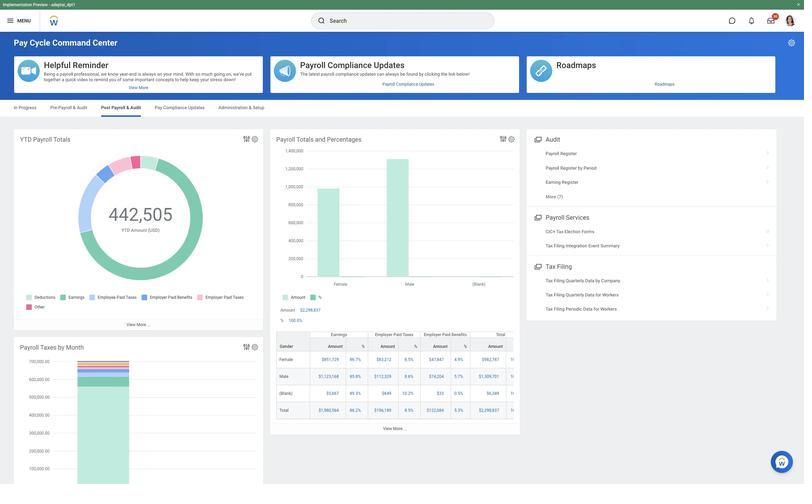 Task type: locate. For each thing, give the bounding box(es) containing it.
442,505
[[109, 204, 173, 225]]

amount column header
[[310, 332, 346, 352], [368, 332, 399, 352], [421, 332, 451, 352], [471, 332, 507, 352]]

2 horizontal spatial % button
[[451, 338, 470, 351]]

being a payroll professional, we know year-end is always on your mind. with so much going on, we've put together a quick video to remind you of some important concepts to help keep your stress down!
[[44, 72, 252, 82]]

1 horizontal spatial ...
[[404, 427, 407, 431]]

8.5% up the 8.6%
[[405, 357, 414, 362]]

audit left post
[[77, 105, 87, 110]]

1 vertical spatial view more ...
[[383, 427, 407, 431]]

0 horizontal spatial compliance
[[163, 105, 187, 110]]

employer for employer paid taxes
[[375, 333, 393, 337]]

1 horizontal spatial audit
[[130, 105, 141, 110]]

audit for post payroll & audit
[[130, 105, 141, 110]]

0 horizontal spatial configure and view chart data image
[[243, 343, 251, 351]]

amount down employer paid taxes
[[381, 344, 395, 349]]

percentages
[[327, 136, 362, 143]]

1 payroll from the left
[[60, 72, 73, 77]]

configure and view chart data image left configure payroll totals and percentages icon
[[499, 135, 508, 143]]

row containing female
[[276, 352, 531, 368]]

0 vertical spatial configure and view chart data image
[[499, 135, 508, 143]]

amount button down employer paid taxes popup button
[[368, 338, 398, 351]]

$2,298,837 for the left $2,298,837 button
[[300, 308, 321, 313]]

list
[[527, 147, 777, 204], [527, 224, 777, 253], [527, 274, 777, 316]]

chevron right image
[[764, 177, 773, 184], [764, 276, 773, 283], [764, 290, 773, 297]]

& right post
[[126, 105, 129, 110]]

1 horizontal spatial paid
[[442, 333, 451, 337]]

payroll taxes by month element
[[14, 337, 263, 484]]

paid inside popup button
[[394, 333, 402, 337]]

tax filing quarterly data by company
[[546, 278, 621, 283]]

1 vertical spatial 8.5%
[[405, 408, 414, 413]]

audit down "some" at the left
[[130, 105, 141, 110]]

updates down keep
[[188, 105, 205, 110]]

always up payroll compliance updates link
[[386, 72, 399, 77]]

employer paid benefits
[[424, 333, 467, 337]]

workers inside tax filing periodic data for workers link
[[601, 307, 617, 312]]

more for payroll totals and percentages
[[393, 427, 403, 431]]

workers inside "tax filing quarterly data for workers" link
[[603, 292, 619, 298]]

1 horizontal spatial % column header
[[399, 332, 421, 352]]

2 % column header from the left
[[399, 332, 421, 352]]

amount up gender "popup button"
[[281, 308, 295, 313]]

2 chevron right image from the top
[[764, 163, 773, 170]]

$1,123,168 button
[[319, 374, 340, 380]]

0 vertical spatial updates
[[374, 60, 405, 70]]

8.5% for $196,189
[[405, 408, 414, 413]]

more for ytd payroll totals
[[137, 322, 146, 327]]

audit
[[77, 105, 87, 110], [130, 105, 141, 110], [546, 136, 560, 143]]

$83,212
[[377, 357, 391, 362]]

employer up $47,847
[[424, 333, 441, 337]]

3 chevron right image from the top
[[764, 241, 773, 248]]

view inside payroll totals and percentages element
[[383, 427, 392, 431]]

payroll right latest
[[321, 72, 334, 77]]

amount down employer paid benefits
[[433, 344, 448, 349]]

your
[[163, 72, 172, 77], [200, 77, 209, 82]]

audit up payroll register on the top right
[[546, 136, 560, 143]]

3 % button from the left
[[451, 338, 470, 351]]

cic+
[[546, 229, 556, 234]]

chevron right image inside payroll register by period link
[[764, 163, 773, 170]]

progress
[[19, 105, 37, 110]]

0 horizontal spatial a
[[56, 72, 59, 77]]

0 vertical spatial compliance
[[328, 60, 372, 70]]

a left quick
[[62, 77, 64, 82]]

amount column header up '$982,787' at the right of the page
[[471, 332, 507, 352]]

together
[[44, 77, 61, 82]]

2 & from the left
[[126, 105, 129, 110]]

% column header
[[346, 332, 368, 352], [399, 332, 421, 352], [451, 332, 471, 352]]

& right pre-
[[73, 105, 76, 110]]

0 vertical spatial 8.5%
[[405, 357, 414, 362]]

menu banner
[[0, 0, 804, 32]]

1 vertical spatial chevron right image
[[764, 276, 773, 283]]

for down tax filing quarterly data by company
[[596, 292, 601, 298]]

100.0% for $33
[[511, 391, 524, 396]]

chevron right image inside tax filing quarterly data by company link
[[764, 276, 773, 283]]

employer up $83,212
[[375, 333, 393, 337]]

chevron right image inside "tax filing quarterly data for workers" link
[[764, 290, 773, 297]]

2 horizontal spatial updates
[[419, 82, 435, 87]]

% up 86.7% button
[[362, 344, 365, 349]]

view
[[127, 322, 136, 327], [383, 427, 392, 431]]

0 horizontal spatial view more ... link
[[14, 319, 263, 330]]

configure payroll taxes by month image
[[251, 343, 259, 351]]

2 paid from the left
[[442, 333, 451, 337]]

menu group image for audit
[[533, 134, 542, 144]]

2 quarterly from the top
[[566, 292, 584, 298]]

1 vertical spatial for
[[594, 307, 600, 312]]

row containing male
[[276, 368, 531, 385]]

a
[[56, 72, 59, 77], [62, 77, 64, 82]]

quarterly up tax filing quarterly data for workers
[[566, 278, 584, 283]]

view more ... inside ytd payroll totals element
[[127, 322, 150, 327]]

ytd down the 442,505
[[122, 228, 130, 233]]

event
[[589, 243, 600, 248]]

pay compliance updates
[[155, 105, 205, 110]]

to down professional,
[[89, 77, 93, 82]]

8.5% button down the '10.2%' button
[[405, 408, 415, 413]]

amount column header up $83,212
[[368, 332, 399, 352]]

0 vertical spatial view more ... link
[[14, 319, 263, 330]]

1 vertical spatial pay
[[155, 105, 162, 110]]

& left setup
[[249, 105, 252, 110]]

4 row from the top
[[276, 368, 531, 385]]

$2,298,837 button
[[300, 308, 322, 313], [479, 408, 500, 413]]

5.7% button
[[455, 374, 464, 380]]

1 horizontal spatial ytd
[[122, 228, 130, 233]]

% button down employer paid taxes popup button
[[399, 338, 421, 351]]

1 paid from the left
[[394, 333, 402, 337]]

list containing tax filing quarterly data by company
[[527, 274, 777, 316]]

1 & from the left
[[73, 105, 76, 110]]

8.5% for $83,212
[[405, 357, 414, 362]]

amount button for third amount column header from the right
[[368, 338, 398, 351]]

menu
[[17, 18, 31, 23]]

taxes inside "payroll taxes by month" 'element'
[[40, 344, 57, 351]]

quarterly up "periodic"
[[566, 292, 584, 298]]

data right "periodic"
[[583, 307, 593, 312]]

payroll up quick
[[60, 72, 73, 77]]

0 vertical spatial roadmaps
[[557, 60, 596, 70]]

for down tax filing quarterly data for workers
[[594, 307, 600, 312]]

on
[[157, 72, 162, 77]]

payroll services
[[546, 214, 590, 221]]

ytd payroll totals
[[20, 136, 70, 143]]

view for ytd payroll totals
[[127, 322, 136, 327]]

compliance up compliance
[[328, 60, 372, 70]]

payroll
[[300, 60, 326, 70], [383, 82, 395, 87], [58, 105, 72, 110], [111, 105, 125, 110], [33, 136, 52, 143], [276, 136, 295, 143], [546, 151, 560, 156], [546, 165, 560, 171], [546, 214, 565, 221], [20, 344, 39, 351]]

found
[[406, 72, 418, 77]]

0 horizontal spatial % column header
[[346, 332, 368, 352]]

2 vertical spatial compliance
[[163, 105, 187, 110]]

1 horizontal spatial view more ... link
[[270, 423, 520, 435]]

workers for tax filing quarterly data for workers
[[603, 292, 619, 298]]

2 vertical spatial updates
[[188, 105, 205, 110]]

1 vertical spatial ...
[[404, 427, 407, 431]]

2 8.5% button from the top
[[405, 408, 415, 413]]

tab list containing in progress
[[7, 100, 798, 117]]

register up 'payroll register by period'
[[561, 151, 577, 156]]

1 menu group image from the top
[[533, 134, 542, 144]]

5.3%
[[455, 408, 463, 413]]

1 horizontal spatial configure and view chart data image
[[499, 135, 508, 143]]

2 always from the left
[[386, 72, 399, 77]]

0 vertical spatial for
[[596, 292, 601, 298]]

2 row from the top
[[276, 332, 531, 352]]

updates
[[360, 72, 376, 77]]

2 menu group image from the top
[[533, 261, 542, 271]]

1 vertical spatial ytd
[[122, 228, 130, 233]]

with
[[185, 72, 194, 77]]

8.5% down the '10.2%' button
[[405, 408, 414, 413]]

8.5% button
[[405, 357, 415, 363], [405, 408, 415, 413]]

quarterly
[[566, 278, 584, 283], [566, 292, 584, 298]]

442,505 button
[[109, 203, 174, 227]]

1 horizontal spatial roadmaps
[[655, 82, 675, 87]]

going
[[214, 72, 225, 77]]

for for quarterly
[[596, 292, 601, 298]]

tax filing integration event summary
[[546, 243, 620, 248]]

1 quarterly from the top
[[566, 278, 584, 283]]

%
[[281, 318, 284, 323], [362, 344, 365, 349], [414, 344, 417, 349], [464, 344, 467, 349]]

roadmaps inside button
[[557, 60, 596, 70]]

by left period
[[578, 165, 583, 171]]

2 horizontal spatial % column header
[[451, 332, 471, 352]]

configure and view chart data image left the configure payroll taxes by month image
[[243, 343, 251, 351]]

payroll for payroll
[[321, 72, 334, 77]]

total down (blank)
[[280, 408, 289, 413]]

Search Workday  search field
[[330, 13, 480, 28]]

1 amount column header from the left
[[310, 332, 346, 352]]

taxes
[[403, 333, 414, 337], [40, 344, 57, 351]]

mind.
[[173, 72, 184, 77]]

1 amount button from the left
[[310, 338, 346, 351]]

0 horizontal spatial roadmaps
[[557, 60, 596, 70]]

a up together
[[56, 72, 59, 77]]

chevron right image inside tax filing periodic data for workers link
[[764, 304, 773, 311]]

1 list from the top
[[527, 147, 777, 204]]

list containing cic+ tax election forms
[[527, 224, 777, 253]]

1 horizontal spatial view
[[383, 427, 392, 431]]

compliance down be
[[396, 82, 418, 87]]

amount column header up $47,847
[[421, 332, 451, 352]]

1 vertical spatial workers
[[601, 307, 617, 312]]

data for tax filing quarterly data by company
[[585, 278, 595, 283]]

0 vertical spatial list
[[527, 147, 777, 204]]

8.5% button up the 8.6%
[[405, 357, 415, 363]]

view more ... for payroll totals and percentages
[[383, 427, 407, 431]]

tax for tax filing
[[546, 263, 556, 270]]

8.6%
[[405, 374, 414, 379]]

% down employer paid taxes popup button
[[414, 344, 417, 349]]

period
[[584, 165, 597, 171]]

more inside payroll totals and percentages element
[[393, 427, 403, 431]]

$2,298,837 for bottom $2,298,837 button
[[479, 408, 499, 413]]

amount down total popup button
[[488, 344, 503, 349]]

paid inside popup button
[[442, 333, 451, 337]]

amount column header up $851,729
[[310, 332, 346, 352]]

chevron right image inside tax filing integration event summary link
[[764, 241, 773, 248]]

filing down cic+
[[554, 243, 565, 248]]

amount button down employer paid benefits
[[421, 338, 451, 351]]

% up gender "popup button"
[[281, 318, 284, 323]]

$851,729
[[322, 357, 339, 362]]

employer paid taxes
[[375, 333, 414, 337]]

1 horizontal spatial total
[[496, 333, 505, 337]]

4 amount button from the left
[[471, 338, 506, 351]]

0 vertical spatial view more ...
[[127, 322, 150, 327]]

1 vertical spatial roadmaps
[[655, 82, 675, 87]]

2 vertical spatial data
[[583, 307, 593, 312]]

ext link image
[[766, 227, 773, 233]]

filing left "periodic"
[[554, 307, 565, 312]]

always up important
[[142, 72, 156, 77]]

total button
[[471, 332, 531, 338]]

0 vertical spatial view
[[127, 322, 136, 327]]

register up 'earning register'
[[561, 165, 577, 171]]

1 vertical spatial view more ... link
[[270, 423, 520, 435]]

2 to from the left
[[175, 77, 179, 82]]

2 list from the top
[[527, 224, 777, 253]]

0 vertical spatial $2,298,837
[[300, 308, 321, 313]]

menu group image right configure payroll totals and percentages icon
[[533, 134, 542, 144]]

your down much
[[200, 77, 209, 82]]

help
[[180, 77, 189, 82]]

menu group image
[[533, 134, 542, 144], [533, 261, 542, 271]]

0 horizontal spatial ...
[[147, 322, 150, 327]]

filing
[[554, 243, 565, 248], [557, 263, 572, 270], [554, 278, 565, 283], [554, 292, 565, 298], [554, 307, 565, 312]]

1 vertical spatial list
[[527, 224, 777, 253]]

0 vertical spatial chevron right image
[[764, 177, 773, 184]]

always
[[142, 72, 156, 77], [386, 72, 399, 77]]

1 vertical spatial register
[[561, 165, 577, 171]]

compliance
[[328, 60, 372, 70], [396, 82, 418, 87], [163, 105, 187, 110]]

row containing total
[[276, 402, 531, 419]]

$982,787
[[482, 357, 499, 362]]

justify image
[[6, 17, 15, 25]]

data down tax filing quarterly data by company
[[585, 292, 595, 298]]

1 chevron right image from the top
[[764, 177, 773, 184]]

6 row from the top
[[276, 402, 531, 419]]

row
[[276, 332, 531, 352], [276, 332, 531, 352], [276, 352, 531, 368], [276, 368, 531, 385], [276, 385, 531, 402], [276, 402, 531, 419]]

view more ... link inside payroll totals and percentages element
[[270, 423, 520, 435]]

0 horizontal spatial payroll
[[60, 72, 73, 77]]

quarterly for by
[[566, 278, 584, 283]]

86.2%
[[350, 408, 361, 413]]

chevron right image inside the earning register link
[[764, 177, 773, 184]]

1 horizontal spatial taxes
[[403, 333, 414, 337]]

1 horizontal spatial view more ...
[[383, 427, 407, 431]]

0 horizontal spatial &
[[73, 105, 76, 110]]

0.5%
[[455, 391, 463, 396]]

$6,349
[[487, 391, 499, 396]]

ytd down in progress
[[20, 136, 32, 143]]

1 vertical spatial data
[[585, 292, 595, 298]]

0 horizontal spatial $2,298,837 button
[[300, 308, 322, 313]]

configure and view chart data image inside "payroll taxes by month" 'element'
[[243, 343, 251, 351]]

2 vertical spatial chevron right image
[[764, 290, 773, 297]]

tab list
[[7, 100, 798, 117]]

tax for tax filing integration event summary
[[546, 243, 553, 248]]

1 vertical spatial taxes
[[40, 344, 57, 351]]

gender button
[[277, 332, 310, 351]]

filing up tax filing quarterly data by company
[[557, 263, 572, 270]]

1 vertical spatial 8.5% button
[[405, 408, 415, 413]]

pay for pay cycle command center
[[14, 38, 28, 48]]

pay for pay compliance updates
[[155, 105, 162, 110]]

0 horizontal spatial % button
[[346, 338, 368, 351]]

1 always from the left
[[142, 72, 156, 77]]

amount for second amount column header from the right
[[433, 344, 448, 349]]

pay cycle command center
[[14, 38, 118, 48]]

pay left cycle
[[14, 38, 28, 48]]

more inside ytd payroll totals element
[[137, 322, 146, 327]]

5 row from the top
[[276, 385, 531, 402]]

preview
[[33, 2, 48, 7]]

inbox large image
[[768, 17, 775, 24]]

1 vertical spatial $2,298,837
[[479, 408, 499, 413]]

view more ... inside payroll totals and percentages element
[[383, 427, 407, 431]]

data up tax filing quarterly data for workers
[[585, 278, 595, 283]]

$2,298,837 inside row
[[479, 408, 499, 413]]

amount left (usd)
[[131, 228, 147, 233]]

0 horizontal spatial always
[[142, 72, 156, 77]]

0 horizontal spatial taxes
[[40, 344, 57, 351]]

menu group image left tax filing
[[533, 261, 542, 271]]

amount button up '$982,787' at the right of the page
[[471, 338, 506, 351]]

roadmaps
[[557, 60, 596, 70], [655, 82, 675, 87]]

workers for tax filing periodic data for workers
[[601, 307, 617, 312]]

1 vertical spatial quarterly
[[566, 292, 584, 298]]

1 vertical spatial menu group image
[[533, 261, 542, 271]]

amount button
[[310, 338, 346, 351], [368, 338, 398, 351], [421, 338, 451, 351], [471, 338, 506, 351]]

pay down concepts
[[155, 105, 162, 110]]

3 row from the top
[[276, 352, 531, 368]]

0 vertical spatial total
[[496, 333, 505, 337]]

1 chevron right image from the top
[[764, 149, 773, 156]]

total
[[496, 333, 505, 337], [280, 408, 289, 413]]

helpful reminder
[[44, 60, 108, 70]]

configure ytd payroll totals image
[[251, 135, 259, 143]]

in
[[14, 105, 18, 110]]

configure and view chart data image
[[499, 135, 508, 143], [243, 343, 251, 351]]

0 horizontal spatial more
[[137, 322, 146, 327]]

2 chevron right image from the top
[[764, 276, 773, 283]]

2 totals from the left
[[297, 136, 314, 143]]

totals down pre-payroll & audit
[[53, 136, 70, 143]]

paid for benefits
[[442, 333, 451, 337]]

$47,847 button
[[429, 357, 445, 363]]

payroll compliance updates down found
[[383, 82, 435, 87]]

1 vertical spatial view
[[383, 427, 392, 431]]

$1,980,564
[[319, 408, 339, 413]]

... for payroll totals and percentages
[[404, 427, 407, 431]]

some
[[123, 77, 134, 82]]

1 horizontal spatial % button
[[399, 338, 421, 351]]

chevron right image
[[764, 149, 773, 156], [764, 163, 773, 170], [764, 241, 773, 248], [764, 304, 773, 311]]

ytd
[[20, 136, 32, 143], [122, 228, 130, 233]]

2 payroll from the left
[[321, 72, 334, 77]]

chevron right image for workers
[[764, 290, 773, 297]]

$122,084
[[427, 408, 444, 413]]

row containing (blank)
[[276, 385, 531, 402]]

30
[[774, 15, 778, 18]]

we
[[101, 72, 107, 77]]

2 employer from the left
[[424, 333, 441, 337]]

1 horizontal spatial &
[[126, 105, 129, 110]]

register down 'payroll register by period'
[[562, 180, 579, 185]]

updates inside tab list
[[188, 105, 205, 110]]

0 vertical spatial workers
[[603, 292, 619, 298]]

row containing earnings
[[276, 332, 531, 352]]

1 to from the left
[[89, 77, 93, 82]]

0 vertical spatial 8.5% button
[[405, 357, 415, 363]]

gender
[[280, 344, 293, 349]]

1 employer from the left
[[375, 333, 393, 337]]

2 horizontal spatial compliance
[[396, 82, 418, 87]]

amount button down earnings popup button
[[310, 338, 346, 351]]

% down benefits
[[464, 344, 467, 349]]

tax for tax filing quarterly data for workers
[[546, 292, 553, 298]]

1 vertical spatial payroll compliance updates
[[383, 82, 435, 87]]

0 horizontal spatial audit
[[77, 105, 87, 110]]

2 vertical spatial register
[[562, 180, 579, 185]]

1 8.5% button from the top
[[405, 357, 415, 363]]

row containing amount
[[276, 332, 531, 352]]

search image
[[317, 17, 326, 25]]

$5,667 button
[[327, 391, 340, 397]]

0 horizontal spatial employer
[[375, 333, 393, 337]]

1 totals from the left
[[53, 136, 70, 143]]

1 horizontal spatial totals
[[297, 136, 314, 143]]

payroll inside being a payroll professional, we know year-end is always on your mind. with so much going on, we've put together a quick video to remind you of some important concepts to help keep your stress down!
[[60, 72, 73, 77]]

configure this page image
[[788, 39, 796, 47]]

male element
[[280, 373, 289, 379]]

& for post payroll & audit
[[126, 105, 129, 110]]

totals left "and"
[[297, 136, 314, 143]]

view inside ytd payroll totals element
[[127, 322, 136, 327]]

1 vertical spatial more
[[137, 322, 146, 327]]

updates down clicking
[[419, 82, 435, 87]]

year-
[[120, 72, 129, 77]]

chevron right image for period
[[764, 163, 773, 170]]

for
[[596, 292, 601, 298], [594, 307, 600, 312]]

3 amount button from the left
[[421, 338, 451, 351]]

quarterly for for
[[566, 292, 584, 298]]

total inside popup button
[[496, 333, 505, 337]]

4 chevron right image from the top
[[764, 304, 773, 311]]

1 horizontal spatial $2,298,837
[[479, 408, 499, 413]]

employer inside popup button
[[375, 333, 393, 337]]

0 horizontal spatial paid
[[394, 333, 402, 337]]

1 row from the top
[[276, 332, 531, 352]]

0 horizontal spatial to
[[89, 77, 93, 82]]

to down mind. at left
[[175, 77, 179, 82]]

1 horizontal spatial employer
[[424, 333, 441, 337]]

total up the $982,787 button at the bottom right of the page
[[496, 333, 505, 337]]

filing down tax filing
[[554, 278, 565, 283]]

pay
[[14, 38, 28, 48], [155, 105, 162, 110]]

company
[[602, 278, 621, 283]]

0 horizontal spatial ytd
[[20, 136, 32, 143]]

0 horizontal spatial pay
[[14, 38, 28, 48]]

gender column header
[[276, 332, 310, 352]]

1 % column header from the left
[[346, 332, 368, 352]]

1 8.5% from the top
[[405, 357, 414, 362]]

1 horizontal spatial to
[[175, 77, 179, 82]]

1 horizontal spatial $2,298,837 button
[[479, 408, 500, 413]]

filing up tax filing periodic data for workers
[[554, 292, 565, 298]]

0 horizontal spatial updates
[[188, 105, 205, 110]]

% button up 86.7% button
[[346, 338, 368, 351]]

2 % button from the left
[[399, 338, 421, 351]]

compliance down help
[[163, 105, 187, 110]]

cic+ tax election forms
[[546, 229, 595, 234]]

know
[[108, 72, 118, 77]]

amount down earnings popup button
[[328, 344, 343, 349]]

1 horizontal spatial pay
[[155, 105, 162, 110]]

... inside ytd payroll totals element
[[147, 322, 150, 327]]

by left month
[[58, 344, 64, 351]]

0 vertical spatial more
[[546, 194, 556, 199]]

1 horizontal spatial more
[[393, 427, 403, 431]]

your up concepts
[[163, 72, 172, 77]]

employer inside popup button
[[424, 333, 441, 337]]

$47,847
[[429, 357, 444, 362]]

0 vertical spatial register
[[561, 151, 577, 156]]

implementation
[[3, 2, 32, 7]]

tax for tax filing quarterly data by company
[[546, 278, 553, 283]]

updates up the latest payroll compliance updates can always be found by clicking the link below!
[[374, 60, 405, 70]]

... inside payroll totals and percentages element
[[404, 427, 407, 431]]

configure and view chart data image
[[243, 135, 251, 143]]

30 button
[[764, 13, 779, 28]]

0 vertical spatial quarterly
[[566, 278, 584, 283]]

2 8.5% from the top
[[405, 408, 414, 413]]

3 chevron right image from the top
[[764, 290, 773, 297]]

2 amount button from the left
[[368, 338, 398, 351]]

tax filing quarterly data for workers
[[546, 292, 619, 298]]

$1,123,168
[[319, 374, 339, 379]]

3 list from the top
[[527, 274, 777, 316]]

amount
[[131, 228, 147, 233], [281, 308, 295, 313], [328, 344, 343, 349], [381, 344, 395, 349], [433, 344, 448, 349], [488, 344, 503, 349]]

close environment banner image
[[797, 2, 801, 7]]

more
[[546, 194, 556, 199], [137, 322, 146, 327], [393, 427, 403, 431]]

(usd)
[[148, 228, 160, 233]]

100.0% for $122,084
[[511, 408, 524, 413]]

payroll compliance updates up compliance
[[300, 60, 405, 70]]

more (7) button
[[546, 194, 563, 200]]

1 horizontal spatial always
[[386, 72, 399, 77]]

1 vertical spatial configure and view chart data image
[[243, 343, 251, 351]]

$649
[[382, 391, 391, 396]]

8.5% button for $196,189
[[405, 408, 415, 413]]

&
[[73, 105, 76, 110], [126, 105, 129, 110], [249, 105, 252, 110]]

for inside tax filing periodic data for workers link
[[594, 307, 600, 312]]

workers
[[603, 292, 619, 298], [601, 307, 617, 312]]

for inside "tax filing quarterly data for workers" link
[[596, 292, 601, 298]]

% button down benefits
[[451, 338, 470, 351]]



Task type: vqa. For each thing, say whether or not it's contained in the screenshot.


Task type: describe. For each thing, give the bounding box(es) containing it.
tab list inside '442,505' main content
[[7, 100, 798, 117]]

menu group image for tax filing
[[533, 261, 542, 271]]

$33 button
[[437, 391, 445, 397]]

payroll register by period
[[546, 165, 597, 171]]

by right found
[[419, 72, 424, 77]]

0 horizontal spatial your
[[163, 72, 172, 77]]

tax filing periodic data for workers link
[[527, 302, 777, 316]]

100.0% button for 4.9%
[[511, 357, 525, 363]]

keep
[[190, 77, 199, 82]]

configure and view chart data image for percentages
[[499, 135, 508, 143]]

administration & setup
[[219, 105, 264, 110]]

1 vertical spatial $2,298,837 button
[[479, 408, 500, 413]]

85.8% button
[[350, 374, 362, 380]]

tax filing quarterly data by company link
[[527, 274, 777, 288]]

tax filing periodic data for workers
[[546, 307, 617, 312]]

$1,309,701 button
[[479, 374, 500, 380]]

tax filing quarterly data for workers link
[[527, 288, 777, 302]]

(blank) element
[[280, 390, 293, 396]]

1 horizontal spatial updates
[[374, 60, 405, 70]]

amount for third amount column header from the right
[[381, 344, 395, 349]]

$112,329 button
[[374, 374, 393, 380]]

tax filing integration event summary link
[[527, 239, 777, 253]]

view more ... for ytd payroll totals
[[127, 322, 150, 327]]

total element
[[280, 407, 289, 413]]

cic+ tax election forms link
[[527, 224, 777, 239]]

100.0% button for 5.3%
[[511, 408, 525, 413]]

list containing payroll register
[[527, 147, 777, 204]]

much
[[202, 72, 213, 77]]

5.7%
[[455, 374, 463, 379]]

payroll compliance updates link
[[271, 79, 519, 89]]

payroll for helpful
[[60, 72, 73, 77]]

filing for tax filing periodic data for workers
[[554, 307, 565, 312]]

(7)
[[558, 194, 563, 199]]

442,505 main content
[[0, 32, 804, 484]]

earning register
[[546, 180, 579, 185]]

ytd payroll totals element
[[14, 129, 263, 330]]

by left company
[[596, 278, 600, 283]]

earning register link
[[527, 175, 777, 189]]

4 amount column header from the left
[[471, 332, 507, 352]]

amount button for second amount column header from the right
[[421, 338, 451, 351]]

earnings
[[331, 333, 347, 337]]

0 vertical spatial payroll compliance updates
[[300, 60, 405, 70]]

$982,787 button
[[482, 357, 500, 363]]

86.7% button
[[350, 357, 362, 363]]

data for tax filing quarterly data for workers
[[585, 292, 595, 298]]

notifications large image
[[748, 17, 755, 24]]

amount for first amount column header from right
[[488, 344, 503, 349]]

payroll register by period link
[[527, 161, 777, 175]]

$74,204 button
[[429, 374, 445, 380]]

taxes inside employer paid taxes popup button
[[403, 333, 414, 337]]

menu button
[[0, 10, 40, 32]]

1 vertical spatial compliance
[[396, 82, 418, 87]]

below!
[[457, 72, 470, 77]]

0 vertical spatial ytd
[[20, 136, 32, 143]]

forms
[[582, 229, 595, 234]]

the latest payroll compliance updates can always be found by clicking the link below!
[[300, 72, 470, 77]]

3 % column header from the left
[[451, 332, 471, 352]]

payroll inside 'element'
[[20, 344, 39, 351]]

payroll register
[[546, 151, 577, 156]]

0.5% button
[[455, 391, 464, 397]]

1 % button from the left
[[346, 338, 368, 351]]

86.7%
[[350, 357, 361, 362]]

$5,667
[[327, 391, 339, 396]]

1 horizontal spatial compliance
[[328, 60, 372, 70]]

more inside "dropdown button"
[[546, 194, 556, 199]]

pre-
[[50, 105, 58, 110]]

data for tax filing periodic data for workers
[[583, 307, 593, 312]]

list for filing
[[527, 274, 777, 316]]

filing for tax filing
[[557, 263, 572, 270]]

payroll taxes by month
[[20, 344, 84, 351]]

85.8%
[[350, 374, 361, 379]]

command
[[52, 38, 91, 48]]

view more ... link for ytd payroll totals
[[14, 319, 263, 330]]

configure and view chart data image for month
[[243, 343, 251, 351]]

and
[[315, 136, 326, 143]]

compliance inside tab list
[[163, 105, 187, 110]]

center
[[93, 38, 118, 48]]

for for periodic
[[594, 307, 600, 312]]

paid for taxes
[[394, 333, 402, 337]]

more (7)
[[546, 194, 563, 199]]

down!
[[224, 77, 236, 82]]

100.0% for $47,847
[[511, 357, 524, 362]]

86.2% button
[[350, 408, 362, 413]]

latest
[[309, 72, 320, 77]]

-
[[49, 2, 50, 7]]

& for pre-payroll & audit
[[73, 105, 76, 110]]

$1,980,564 button
[[319, 408, 340, 413]]

10.2% button
[[402, 391, 415, 397]]

employer paid taxes button
[[368, 332, 421, 338]]

amount for 4th amount column header from the right
[[328, 344, 343, 349]]

adeptai_dpt1
[[51, 2, 75, 7]]

by inside 'element'
[[58, 344, 64, 351]]

100.0% button for 0.5%
[[511, 391, 525, 397]]

register for payroll register by period
[[561, 165, 577, 171]]

442,505 ytd amount (usd)
[[109, 204, 173, 233]]

chevron right image for event
[[764, 241, 773, 248]]

1 horizontal spatial your
[[200, 77, 209, 82]]

menu group image
[[533, 212, 542, 222]]

pre-payroll & audit
[[50, 105, 87, 110]]

3 & from the left
[[249, 105, 252, 110]]

chevron right image for company
[[764, 276, 773, 283]]

on,
[[226, 72, 232, 77]]

8.5% button for $83,212
[[405, 357, 415, 363]]

0 horizontal spatial total
[[280, 408, 289, 413]]

register for payroll register
[[561, 151, 577, 156]]

chevron right image inside the payroll register link
[[764, 149, 773, 156]]

filing for tax filing integration event summary
[[554, 243, 565, 248]]

clicking
[[425, 72, 440, 77]]

profile logan mcneil image
[[785, 15, 796, 28]]

$74,204
[[429, 374, 444, 379]]

compliance
[[336, 72, 359, 77]]

election
[[565, 229, 581, 234]]

so
[[196, 72, 200, 77]]

$1,309,701
[[479, 374, 499, 379]]

filing for tax filing quarterly data by company
[[554, 278, 565, 283]]

2 horizontal spatial audit
[[546, 136, 560, 143]]

video
[[77, 77, 88, 82]]

employer paid benefits button
[[421, 332, 470, 338]]

100.0% button for 5.7%
[[511, 374, 525, 380]]

amount inside 442,505 ytd amount (usd)
[[131, 228, 147, 233]]

employer for employer paid benefits
[[424, 333, 441, 337]]

chevron right image for data
[[764, 304, 773, 311]]

payroll register link
[[527, 147, 777, 161]]

totals inside payroll totals and percentages element
[[297, 136, 314, 143]]

filing for tax filing quarterly data for workers
[[554, 292, 565, 298]]

setup
[[253, 105, 264, 110]]

audit for pre-payroll & audit
[[77, 105, 87, 110]]

$6,349 button
[[487, 391, 500, 397]]

ytd inside 442,505 ytd amount (usd)
[[122, 228, 130, 233]]

2 amount column header from the left
[[368, 332, 399, 352]]

tax for tax filing periodic data for workers
[[546, 307, 553, 312]]

always inside being a payroll professional, we know year-end is always on your mind. with so much going on, we've put together a quick video to remind you of some important concepts to help keep your stress down!
[[142, 72, 156, 77]]

1 horizontal spatial a
[[62, 77, 64, 82]]

can
[[377, 72, 384, 77]]

view for payroll totals and percentages
[[383, 427, 392, 431]]

tax filing
[[546, 263, 572, 270]]

10.2%
[[402, 391, 414, 396]]

roadmaps button
[[527, 56, 776, 82]]

female
[[280, 357, 293, 362]]

payroll totals and percentages element
[[270, 129, 531, 435]]

totals inside ytd payroll totals element
[[53, 136, 70, 143]]

post
[[101, 105, 110, 110]]

amount button for first amount column header from right
[[471, 338, 506, 351]]

earning
[[546, 180, 561, 185]]

5.3% button
[[455, 408, 464, 413]]

important
[[135, 77, 154, 82]]

89.3%
[[350, 391, 361, 396]]

month
[[66, 344, 84, 351]]

3 amount column header from the left
[[421, 332, 451, 352]]

configure payroll totals and percentages image
[[508, 135, 516, 143]]

amount button for 4th amount column header from the right
[[310, 338, 346, 351]]

services
[[566, 214, 590, 221]]

(blank)
[[280, 391, 293, 396]]

female element
[[280, 356, 293, 362]]

implementation preview -   adeptai_dpt1
[[3, 2, 75, 7]]

... for ytd payroll totals
[[147, 322, 150, 327]]

view more ... link for payroll totals and percentages
[[270, 423, 520, 435]]

register for earning register
[[562, 180, 579, 185]]

remind
[[94, 77, 108, 82]]

administration
[[219, 105, 248, 110]]

roadmaps link
[[527, 79, 776, 89]]

8.6% button
[[405, 374, 415, 380]]

1 vertical spatial updates
[[419, 82, 435, 87]]

100.0% for $74,204
[[511, 374, 524, 379]]

reminder
[[73, 60, 108, 70]]

list for services
[[527, 224, 777, 253]]



